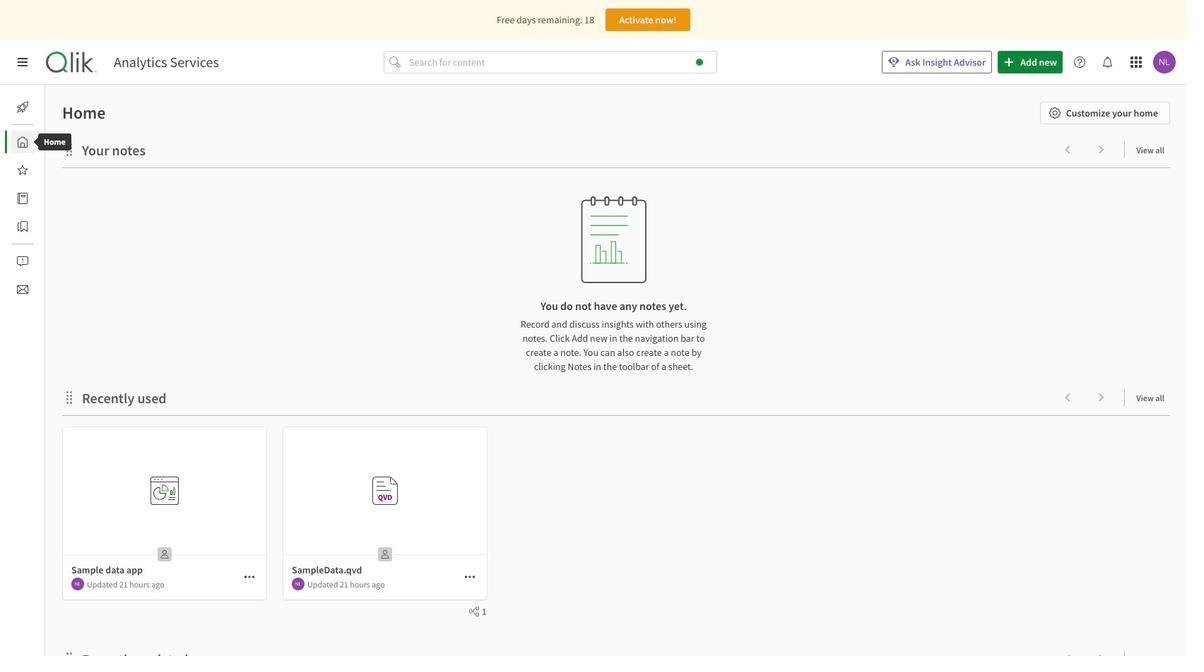 Task type: vqa. For each thing, say whether or not it's contained in the screenshot.
dialog
no



Task type: describe. For each thing, give the bounding box(es) containing it.
getting started image
[[17, 102, 28, 113]]

favorites image
[[17, 165, 28, 176]]

noah lott image for second more actions icon from the right
[[71, 578, 84, 591]]

home badge image
[[696, 59, 704, 66]]

analytics services element
[[114, 54, 219, 71]]

navigation pane element
[[0, 91, 45, 307]]

1 more actions image from the left
[[244, 572, 255, 583]]

noah lott element for second more actions icon
[[292, 578, 305, 591]]

catalog image
[[17, 193, 28, 204]]

2 horizontal spatial noah lott image
[[1154, 51, 1177, 74]]

open sidebar menu image
[[17, 57, 28, 68]]

2 more actions image from the left
[[465, 572, 476, 583]]

1 move collection image from the top
[[62, 142, 76, 157]]



Task type: locate. For each thing, give the bounding box(es) containing it.
0 horizontal spatial noah lott element
[[71, 578, 84, 591]]

noah lott element
[[71, 578, 84, 591], [292, 578, 305, 591]]

noah lott element for second more actions icon from the right
[[71, 578, 84, 591]]

move collection image
[[62, 652, 76, 657]]

tooltip
[[28, 134, 81, 151]]

Search for content text field
[[407, 51, 718, 74]]

noah lott image
[[1154, 51, 1177, 74], [71, 578, 84, 591], [292, 578, 305, 591]]

more actions image
[[244, 572, 255, 583], [465, 572, 476, 583]]

1 horizontal spatial noah lott image
[[292, 578, 305, 591]]

collections image
[[17, 221, 28, 233]]

noah lott image for second more actions icon
[[292, 578, 305, 591]]

1 horizontal spatial more actions image
[[465, 572, 476, 583]]

2 noah lott element from the left
[[292, 578, 305, 591]]

1 horizontal spatial noah lott element
[[292, 578, 305, 591]]

0 horizontal spatial more actions image
[[244, 572, 255, 583]]

0 horizontal spatial noah lott image
[[71, 578, 84, 591]]

subscriptions image
[[17, 284, 28, 296]]

2 move collection image from the top
[[62, 391, 76, 405]]

main content
[[40, 85, 1188, 657]]

1 noah lott element from the left
[[71, 578, 84, 591]]

move collection image
[[62, 142, 76, 157], [62, 391, 76, 405]]

1 vertical spatial move collection image
[[62, 391, 76, 405]]

alerts image
[[17, 256, 28, 267]]

0 vertical spatial move collection image
[[62, 142, 76, 157]]



